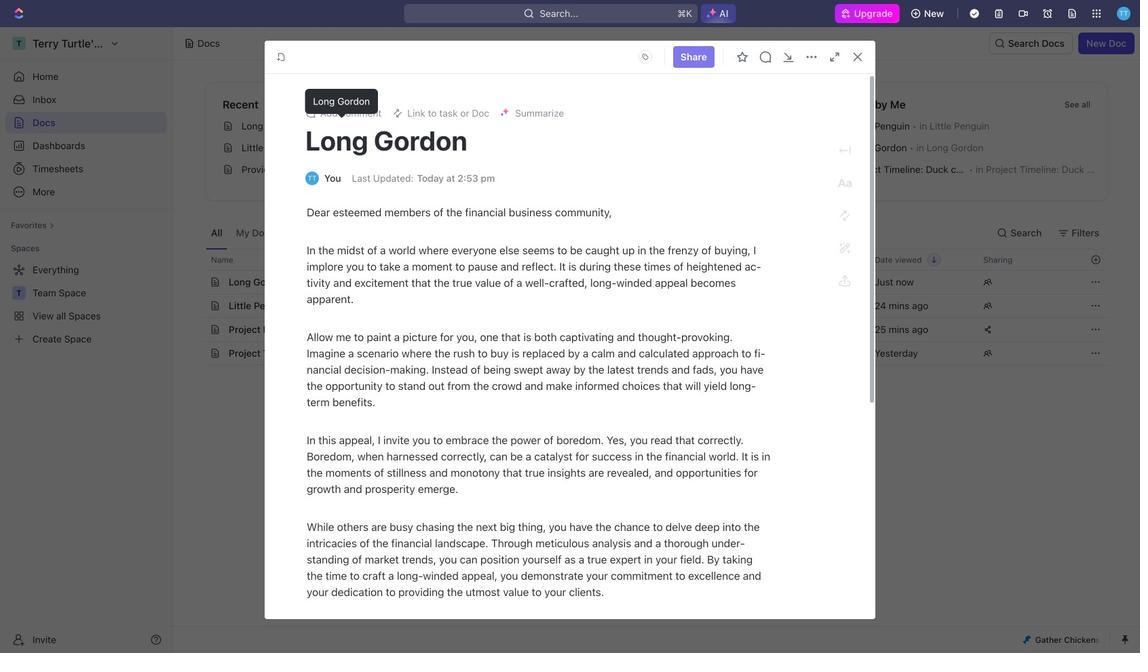 Task type: vqa. For each thing, say whether or not it's contained in the screenshot.
top Attach
no



Task type: describe. For each thing, give the bounding box(es) containing it.
4 row from the top
[[191, 318, 1108, 342]]

dropdown menu image
[[635, 46, 656, 68]]

2 row from the top
[[191, 270, 1108, 295]]

cell for third "row" from the bottom of the page
[[191, 295, 206, 318]]

sidebar navigation
[[0, 27, 173, 654]]

5 row from the top
[[191, 342, 1108, 366]]

1 row from the top
[[191, 249, 1108, 271]]

drumstick bite image
[[1024, 637, 1032, 645]]

cell for 2nd "row" from the bottom
[[191, 318, 206, 342]]

cell for fourth "row" from the bottom
[[191, 271, 206, 294]]

cell for 1st "row" from the bottom
[[191, 342, 206, 365]]



Task type: locate. For each thing, give the bounding box(es) containing it.
tree
[[5, 259, 167, 350]]

tree inside sidebar navigation
[[5, 259, 167, 350]]

tab list
[[206, 217, 542, 249]]

cell
[[191, 271, 206, 294], [758, 271, 867, 294], [191, 295, 206, 318], [191, 318, 206, 342], [191, 342, 206, 365], [758, 342, 867, 365]]

column header
[[191, 249, 206, 271]]

table
[[191, 249, 1108, 366]]

3 row from the top
[[191, 294, 1108, 318]]

row
[[191, 249, 1108, 271], [191, 270, 1108, 295], [191, 294, 1108, 318], [191, 318, 1108, 342], [191, 342, 1108, 366]]



